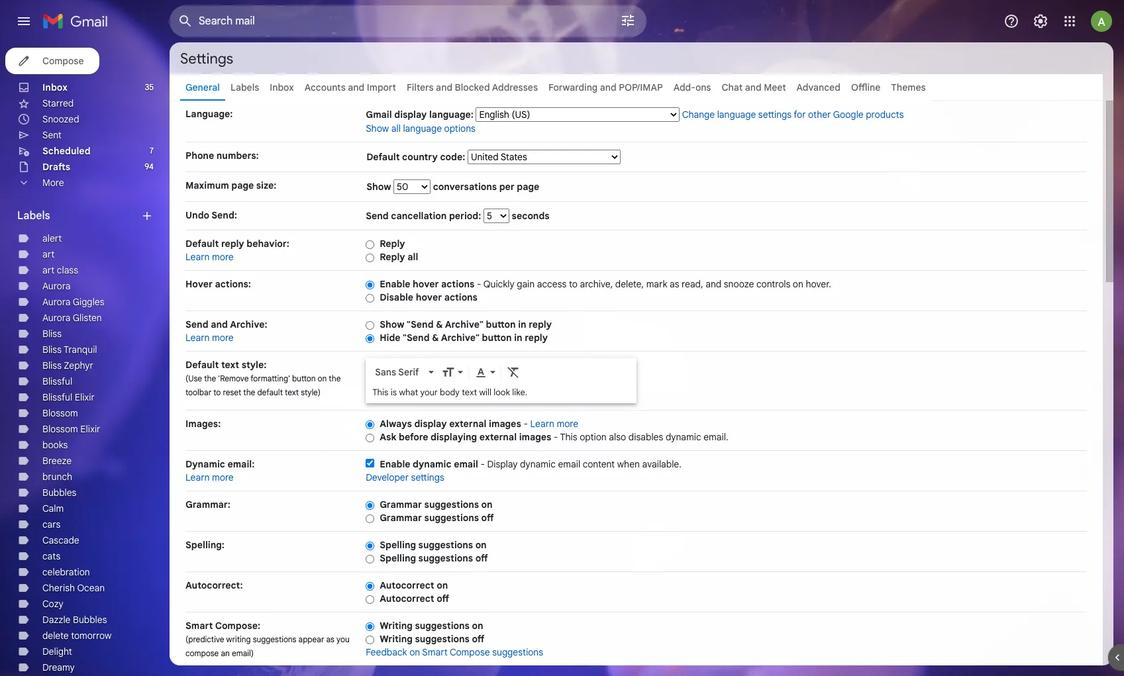 Task type: locate. For each thing, give the bounding box(es) containing it.
to inside default text style: (use the 'remove formatting' button on the toolbar to reset the default text style)
[[214, 388, 221, 398]]

reply for reply
[[380, 238, 405, 250]]

1 vertical spatial enable
[[380, 459, 411, 471]]

1 vertical spatial blissful
[[42, 392, 72, 404]]

bubbles down the brunch on the bottom of page
[[42, 487, 77, 499]]

text up the "'remove"
[[221, 359, 239, 371]]

0 horizontal spatial settings
[[411, 472, 445, 484]]

hover.
[[806, 278, 832, 290]]

smart down writing suggestions off
[[422, 647, 448, 659]]

archive,
[[580, 278, 613, 290]]

learn more link down archive:
[[186, 332, 234, 344]]

in for show "send & archive" button in reply
[[519, 319, 527, 331]]

None search field
[[170, 5, 647, 37]]

display for always
[[415, 418, 447, 430]]

actions up show "send & archive" button in reply
[[445, 292, 478, 304]]

1 grammar from the top
[[380, 499, 422, 511]]

phone numbers:
[[186, 150, 259, 162]]

2 art from the top
[[42, 265, 55, 276]]

settings
[[180, 49, 233, 67]]

aurora down aurora "link"
[[42, 296, 71, 308]]

spelling for spelling suggestions off
[[380, 553, 416, 565]]

displaying
[[431, 432, 477, 443]]

2 writing from the top
[[380, 634, 413, 646]]

aurora giggles link
[[42, 296, 104, 308]]

Autocorrect on radio
[[366, 582, 375, 592]]

external up 'displaying'
[[450, 418, 487, 430]]

on down spelling suggestions off
[[437, 580, 448, 592]]

1 horizontal spatial dynamic
[[520, 459, 556, 471]]

images:
[[186, 418, 221, 430]]

settings inside the enable dynamic email - display dynamic email content when available. developer settings
[[411, 472, 445, 484]]

elixir up blossom link
[[75, 392, 95, 404]]

more down dynamic
[[212, 472, 234, 484]]

& up hide "send & archive" button in reply
[[436, 319, 443, 331]]

and right chat
[[746, 82, 762, 93]]

writing for writing suggestions on
[[380, 620, 413, 632]]

show up the hide
[[380, 319, 405, 331]]

elixir for blissful elixir
[[75, 392, 95, 404]]

labels right general link
[[231, 82, 259, 93]]

more up the ask before displaying external images - this option also disables dynamic email.
[[557, 418, 579, 430]]

1 horizontal spatial inbox link
[[270, 82, 294, 93]]

language down chat
[[718, 109, 757, 121]]

0 vertical spatial aurora
[[42, 280, 71, 292]]

off up feedback on smart compose suggestions link at the left of page
[[472, 634, 485, 646]]

Enable hover actions radio
[[366, 280, 375, 290]]

0 horizontal spatial compose
[[42, 55, 84, 67]]

more inside default reply behavior: learn more
[[212, 251, 234, 263]]

& down show "send & archive" button in reply
[[432, 332, 439, 344]]

aurora for aurora glisten
[[42, 312, 71, 324]]

2 autocorrect from the top
[[380, 593, 435, 605]]

bliss up bliss tranquil
[[42, 328, 62, 340]]

learn more link up the ask before displaying external images - this option also disables dynamic email.
[[531, 418, 579, 430]]

1 autocorrect from the top
[[380, 580, 435, 592]]

send inside send and archive: learn more
[[186, 319, 209, 331]]

1 vertical spatial labels
[[17, 209, 50, 223]]

dynamic down the ask before displaying external images - this option also disables dynamic email.
[[520, 459, 556, 471]]

blissful elixir
[[42, 392, 95, 404]]

email down 'displaying'
[[454, 459, 479, 471]]

feedback on smart compose suggestions link
[[366, 647, 544, 659]]

smart compose: (predictive writing suggestions appear as you compose an email)
[[186, 620, 350, 659]]

1 horizontal spatial send
[[366, 210, 389, 222]]

0 horizontal spatial send
[[186, 319, 209, 331]]

and inside send and archive: learn more
[[211, 319, 228, 331]]

"send down 'disable hover actions'
[[407, 319, 434, 331]]

inbox link up starred link
[[42, 82, 68, 93]]

1 horizontal spatial smart
[[422, 647, 448, 659]]

settings
[[759, 109, 792, 121], [411, 472, 445, 484]]

alert
[[42, 233, 62, 245]]

reply up reply all
[[380, 238, 405, 250]]

all for reply
[[408, 251, 419, 263]]

disables
[[629, 432, 664, 443]]

bubbles link
[[42, 487, 77, 499]]

reply for reply all
[[380, 251, 405, 263]]

email left content
[[558, 459, 581, 471]]

aurora for aurora giggles
[[42, 296, 71, 308]]

blissful down the blissful link
[[42, 392, 72, 404]]

Ask before displaying external images radio
[[366, 433, 375, 443]]

on up feedback on smart compose suggestions link at the left of page
[[472, 620, 484, 632]]

learn up (use
[[186, 332, 210, 344]]

hover right disable in the left top of the page
[[416, 292, 442, 304]]

this left option
[[560, 432, 578, 443]]

sans serif
[[375, 367, 419, 379]]

autocorrect up autocorrect off
[[380, 580, 435, 592]]

cozy
[[42, 599, 63, 611]]

enable up developer
[[380, 459, 411, 471]]

language:
[[430, 109, 474, 121]]

autocorrect for autocorrect on
[[380, 580, 435, 592]]

1 vertical spatial show
[[367, 181, 394, 193]]

blossom for blossom elixir
[[42, 424, 78, 436]]

the right (use
[[204, 374, 216, 384]]

archive" down show "send & archive" button in reply
[[441, 332, 480, 344]]

products
[[867, 109, 905, 121]]

2 spelling from the top
[[380, 553, 416, 565]]

2 vertical spatial button
[[292, 374, 316, 384]]

inbox right the labels link at the top left of page
[[270, 82, 294, 93]]

show for show
[[367, 181, 394, 193]]

0 horizontal spatial smart
[[186, 620, 213, 632]]

language down "gmail display language:"
[[403, 123, 442, 135]]

send up "reply" option
[[366, 210, 389, 222]]

delete tomorrow link
[[42, 630, 112, 642]]

1 horizontal spatial inbox
[[270, 82, 294, 93]]

settings left for
[[759, 109, 792, 121]]

smart up the (predictive on the left of the page
[[186, 620, 213, 632]]

actions for enable
[[442, 278, 475, 290]]

seconds
[[510, 210, 550, 222]]

1 writing from the top
[[380, 620, 413, 632]]

celebration link
[[42, 567, 90, 579]]

Grammar suggestions off radio
[[366, 514, 375, 524]]

always display external images - learn more
[[380, 418, 579, 430]]

0 horizontal spatial inbox
[[42, 82, 68, 93]]

spelling right spelling suggestions off option
[[380, 553, 416, 565]]

display up before
[[415, 418, 447, 430]]

2 bliss from the top
[[42, 344, 62, 356]]

sent
[[42, 129, 62, 141]]

hover for enable
[[413, 278, 439, 290]]

0 vertical spatial "send
[[407, 319, 434, 331]]

0 horizontal spatial to
[[214, 388, 221, 398]]

default inside default text style: (use the 'remove formatting' button on the toolbar to reset the default text style)
[[186, 359, 219, 371]]

0 vertical spatial hover
[[413, 278, 439, 290]]

grammar down the developer settings link
[[380, 499, 422, 511]]

writing for writing suggestions off
[[380, 634, 413, 646]]

button inside default text style: (use the 'remove formatting' button on the toolbar to reset the default text style)
[[292, 374, 316, 384]]

elixir for blossom elixir
[[80, 424, 100, 436]]

1 horizontal spatial compose
[[450, 647, 490, 659]]

None checkbox
[[366, 459, 375, 468]]

Autocorrect off radio
[[366, 595, 375, 605]]

blossom down blissful elixir link
[[42, 408, 78, 420]]

off down 'grammar suggestions on'
[[482, 512, 494, 524]]

1 vertical spatial blossom
[[42, 424, 78, 436]]

send down hover
[[186, 319, 209, 331]]

button down show "send & archive" button in reply
[[482, 332, 512, 344]]

enable inside the enable dynamic email - display dynamic email content when available. developer settings
[[380, 459, 411, 471]]

art
[[42, 249, 55, 261], [42, 265, 55, 276]]

2 enable from the top
[[380, 459, 411, 471]]

default left country
[[367, 151, 400, 163]]

as left you
[[326, 635, 335, 645]]

on down display
[[482, 499, 493, 511]]

dazzle bubbles
[[42, 615, 107, 626]]

on up spelling suggestions off
[[476, 540, 487, 552]]

1 horizontal spatial all
[[408, 251, 419, 263]]

show
[[366, 123, 389, 135], [367, 181, 394, 193], [380, 319, 405, 331]]

1 spelling from the top
[[380, 540, 416, 552]]

0 horizontal spatial as
[[326, 635, 335, 645]]

inbox up starred link
[[42, 82, 68, 93]]

cascade
[[42, 535, 79, 547]]

filters and blocked addresses
[[407, 82, 538, 93]]

hover up 'disable hover actions'
[[413, 278, 439, 290]]

2 vertical spatial aurora
[[42, 312, 71, 324]]

1 art from the top
[[42, 249, 55, 261]]

compose down writing suggestions off
[[450, 647, 490, 659]]

writing up feedback
[[380, 634, 413, 646]]

breeze
[[42, 455, 72, 467]]

1 vertical spatial language
[[403, 123, 442, 135]]

default reply behavior: learn more
[[186, 238, 290, 263]]

filters and blocked addresses link
[[407, 82, 538, 93]]

to
[[569, 278, 578, 290], [214, 388, 221, 398]]

advanced search options image
[[615, 7, 642, 34]]

writing
[[380, 620, 413, 632], [380, 634, 413, 646]]

the right 'reset'
[[243, 388, 255, 398]]

inbox link right the labels link at the top left of page
[[270, 82, 294, 93]]

1 vertical spatial in
[[515, 332, 523, 344]]

smart inside smart compose: (predictive writing suggestions appear as you compose an email)
[[186, 620, 213, 632]]

and left archive:
[[211, 319, 228, 331]]

cancellation
[[391, 210, 447, 222]]

enable hover actions - quickly gain access to archive, delete, mark as read, and snooze controls on hover.
[[380, 278, 832, 290]]

aurora up bliss link
[[42, 312, 71, 324]]

more button
[[0, 175, 159, 191]]

bliss tranquil
[[42, 344, 97, 356]]

1 blossom from the top
[[42, 408, 78, 420]]

starred link
[[42, 97, 74, 109]]

0 vertical spatial this
[[373, 387, 389, 398]]

1 enable from the top
[[380, 278, 411, 290]]

bliss down bliss link
[[42, 344, 62, 356]]

1 horizontal spatial this
[[560, 432, 578, 443]]

art class
[[42, 265, 78, 276]]

1 horizontal spatial to
[[569, 278, 578, 290]]

on up style)
[[318, 374, 327, 384]]

0 vertical spatial actions
[[442, 278, 475, 290]]

1 vertical spatial bliss
[[42, 344, 62, 356]]

0 vertical spatial external
[[450, 418, 487, 430]]

default down undo
[[186, 238, 219, 250]]

reply for hide "send & archive" button in reply
[[525, 332, 548, 344]]

show all language options link
[[366, 123, 476, 135]]

and for pop/imap
[[600, 82, 617, 93]]

2 blossom from the top
[[42, 424, 78, 436]]

celebration
[[42, 567, 90, 579]]

0 vertical spatial elixir
[[75, 392, 95, 404]]

dynamic left email.
[[666, 432, 702, 443]]

aurora down art class link
[[42, 280, 71, 292]]

0 vertical spatial blossom
[[42, 408, 78, 420]]

and for blocked
[[436, 82, 453, 93]]

accounts and import link
[[305, 82, 396, 93]]

0 vertical spatial button
[[486, 319, 516, 331]]

aurora
[[42, 280, 71, 292], [42, 296, 71, 308], [42, 312, 71, 324]]

autocorrect
[[380, 580, 435, 592], [380, 593, 435, 605]]

button up style)
[[292, 374, 316, 384]]

1 vertical spatial default
[[186, 238, 219, 250]]

0 horizontal spatial all
[[392, 123, 401, 135]]

0 vertical spatial bubbles
[[42, 487, 77, 499]]

suggestions for spelling suggestions off
[[419, 553, 473, 565]]

button up hide "send & archive" button in reply
[[486, 319, 516, 331]]

blissful for the blissful link
[[42, 376, 72, 388]]

0 vertical spatial in
[[519, 319, 527, 331]]

learn down dynamic
[[186, 472, 210, 484]]

1 vertical spatial reply
[[380, 251, 405, 263]]

1 vertical spatial archive"
[[441, 332, 480, 344]]

0 horizontal spatial language
[[403, 123, 442, 135]]

suggestions for spelling suggestions on
[[419, 540, 473, 552]]

Always display external images radio
[[366, 420, 375, 430]]

1 horizontal spatial language
[[718, 109, 757, 121]]

2 blissful from the top
[[42, 392, 72, 404]]

labels inside navigation
[[17, 209, 50, 223]]

Reply radio
[[366, 240, 375, 250]]

learn more link down dynamic
[[186, 472, 234, 484]]

1 vertical spatial "send
[[403, 332, 430, 344]]

1 vertical spatial spelling
[[380, 553, 416, 565]]

1 vertical spatial hover
[[416, 292, 442, 304]]

calm
[[42, 503, 64, 515]]

to left 'reset'
[[214, 388, 221, 398]]

search mail image
[[174, 9, 198, 33]]

spelling right the spelling suggestions on "option"
[[380, 540, 416, 552]]

1 horizontal spatial labels
[[231, 82, 259, 93]]

this left is
[[373, 387, 389, 398]]

0 vertical spatial enable
[[380, 278, 411, 290]]

mark
[[647, 278, 668, 290]]

1 vertical spatial autocorrect
[[380, 593, 435, 605]]

1 blissful from the top
[[42, 376, 72, 388]]

1 inbox from the left
[[42, 82, 68, 93]]

autocorrect down autocorrect on at the bottom of page
[[380, 593, 435, 605]]

0 vertical spatial smart
[[186, 620, 213, 632]]

option
[[580, 432, 607, 443]]

0 vertical spatial labels
[[231, 82, 259, 93]]

conversations
[[433, 181, 497, 193]]

page left size:
[[232, 180, 254, 192]]

display
[[395, 109, 427, 121], [415, 418, 447, 430]]

1 vertical spatial send
[[186, 319, 209, 331]]

2 aurora from the top
[[42, 296, 71, 308]]

1 bliss from the top
[[42, 328, 62, 340]]

0 vertical spatial compose
[[42, 55, 84, 67]]

0 vertical spatial send
[[366, 210, 389, 222]]

learn
[[186, 251, 210, 263], [186, 332, 210, 344], [531, 418, 555, 430], [186, 472, 210, 484]]

3 bliss from the top
[[42, 360, 62, 372]]

3 aurora from the top
[[42, 312, 71, 324]]

default for default country code:
[[367, 151, 400, 163]]

drafts link
[[42, 161, 70, 173]]

learn inside dynamic email: learn more
[[186, 472, 210, 484]]

show "send & archive" button in reply
[[380, 319, 552, 331]]

1 vertical spatial display
[[415, 418, 447, 430]]

1 vertical spatial this
[[560, 432, 578, 443]]

blissful for blissful elixir
[[42, 392, 72, 404]]

&
[[436, 319, 443, 331], [432, 332, 439, 344]]

all down 'gmail'
[[392, 123, 401, 135]]

2 vertical spatial reply
[[525, 332, 548, 344]]

0 vertical spatial spelling
[[380, 540, 416, 552]]

pop/imap
[[619, 82, 663, 93]]

in for hide "send & archive" button in reply
[[515, 332, 523, 344]]

dynamic
[[186, 459, 225, 471]]

autocorrect for autocorrect off
[[380, 593, 435, 605]]

themes
[[892, 82, 927, 93]]

art down art link at the top left
[[42, 265, 55, 276]]

autocorrect off
[[380, 593, 450, 605]]

writing right writing suggestions on option
[[380, 620, 413, 632]]

off down the spelling suggestions on
[[476, 553, 488, 565]]

blossom down blossom link
[[42, 424, 78, 436]]

writing
[[226, 635, 251, 645]]

1 vertical spatial as
[[326, 635, 335, 645]]

2 reply from the top
[[380, 251, 405, 263]]

0 vertical spatial art
[[42, 249, 55, 261]]

1 reply from the top
[[380, 238, 405, 250]]

add-
[[674, 82, 696, 93]]

like.
[[513, 387, 528, 398]]

this
[[373, 387, 389, 398], [560, 432, 578, 443]]

blossom for blossom link
[[42, 408, 78, 420]]

blissful down bliss zephyr
[[42, 376, 72, 388]]

size:
[[256, 180, 277, 192]]

0 vertical spatial default
[[367, 151, 400, 163]]

1 vertical spatial &
[[432, 332, 439, 344]]

delete
[[42, 630, 69, 642]]

Grammar suggestions on radio
[[366, 501, 375, 511]]

settings image
[[1033, 13, 1049, 29]]

bliss tranquil link
[[42, 344, 97, 356]]

0 vertical spatial autocorrect
[[380, 580, 435, 592]]

display up show all language options link
[[395, 109, 427, 121]]

gain
[[517, 278, 535, 290]]

change
[[683, 109, 715, 121]]

books link
[[42, 440, 68, 451]]

show down default country code:
[[367, 181, 394, 193]]

learn more link up hover actions:
[[186, 251, 234, 263]]

formatting options toolbar
[[370, 360, 633, 385]]

other
[[809, 109, 832, 121]]

1 vertical spatial art
[[42, 265, 55, 276]]

learn inside default reply behavior: learn more
[[186, 251, 210, 263]]

0 vertical spatial reply
[[380, 238, 405, 250]]

2 inbox from the left
[[270, 82, 294, 93]]

ask
[[380, 432, 397, 443]]

0 horizontal spatial the
[[204, 374, 216, 384]]

advanced link
[[797, 82, 841, 93]]

labels up alert link
[[17, 209, 50, 223]]

cars link
[[42, 519, 60, 531]]

maximum page size:
[[186, 180, 277, 192]]

1 horizontal spatial settings
[[759, 109, 792, 121]]

1 vertical spatial writing
[[380, 634, 413, 646]]

enable for enable hover actions
[[380, 278, 411, 290]]

actions up 'disable hover actions'
[[442, 278, 475, 290]]

learn up hover
[[186, 251, 210, 263]]

read,
[[682, 278, 704, 290]]

more inside dynamic email: learn more
[[212, 472, 234, 484]]

"send for show
[[407, 319, 434, 331]]

actions for disable
[[445, 292, 478, 304]]

tranquil
[[64, 344, 97, 356]]

cozy link
[[42, 599, 63, 611]]

0 vertical spatial language
[[718, 109, 757, 121]]

2 vertical spatial bliss
[[42, 360, 62, 372]]

reply right reply all option
[[380, 251, 405, 263]]

1 vertical spatial reply
[[529, 319, 552, 331]]

labels for the labels link at the top left of page
[[231, 82, 259, 93]]

2 vertical spatial default
[[186, 359, 219, 371]]

1 horizontal spatial text
[[285, 388, 299, 398]]

reply down send:
[[221, 238, 244, 250]]

0 vertical spatial &
[[436, 319, 443, 331]]

email)
[[232, 649, 254, 659]]

import
[[367, 82, 396, 93]]

text left style)
[[285, 388, 299, 398]]

you
[[337, 635, 350, 645]]

settings up 'grammar suggestions on'
[[411, 472, 445, 484]]

Writing suggestions on radio
[[366, 622, 375, 632]]

bubbles up tomorrow
[[73, 615, 107, 626]]

bliss zephyr
[[42, 360, 93, 372]]

archive" for hide
[[441, 332, 480, 344]]

available.
[[643, 459, 682, 471]]

2 horizontal spatial the
[[329, 374, 341, 384]]

archive" for show
[[445, 319, 484, 331]]

1 vertical spatial compose
[[450, 647, 490, 659]]

art for art class
[[42, 265, 55, 276]]

1 vertical spatial to
[[214, 388, 221, 398]]

meet
[[764, 82, 787, 93]]

2 grammar from the top
[[380, 512, 422, 524]]

compose down gmail image
[[42, 55, 84, 67]]

default inside default reply behavior: learn more
[[186, 238, 219, 250]]

0 vertical spatial archive"
[[445, 319, 484, 331]]

more down archive:
[[212, 332, 234, 344]]

to right "access"
[[569, 278, 578, 290]]

0 vertical spatial grammar
[[380, 499, 422, 511]]

reply inside default reply behavior: learn more
[[221, 238, 244, 250]]

learn up the ask before displaying external images - this option also disables dynamic email.
[[531, 418, 555, 430]]

1 horizontal spatial as
[[670, 278, 680, 290]]

0 horizontal spatial email
[[454, 459, 479, 471]]

1 vertical spatial bubbles
[[73, 615, 107, 626]]

0 horizontal spatial inbox link
[[42, 82, 68, 93]]

1 aurora from the top
[[42, 280, 71, 292]]

advanced
[[797, 82, 841, 93]]

1 horizontal spatial email
[[558, 459, 581, 471]]

0 vertical spatial bliss
[[42, 328, 62, 340]]

reply down "access"
[[529, 319, 552, 331]]

bliss up the blissful link
[[42, 360, 62, 372]]

& for hide
[[432, 332, 439, 344]]

0 vertical spatial to
[[569, 278, 578, 290]]

0 horizontal spatial this
[[373, 387, 389, 398]]

- inside the enable dynamic email - display dynamic email content when available. developer settings
[[481, 459, 485, 471]]

1 vertical spatial grammar
[[380, 512, 422, 524]]

1 vertical spatial elixir
[[80, 424, 100, 436]]

change language settings for other google products link
[[683, 109, 905, 121]]

0 vertical spatial blissful
[[42, 376, 72, 388]]



Task type: describe. For each thing, give the bounding box(es) containing it.
off for grammar suggestions on
[[482, 512, 494, 524]]

toolbar
[[186, 388, 212, 398]]

breeze link
[[42, 455, 72, 467]]

2 email from the left
[[558, 459, 581, 471]]

calm link
[[42, 503, 64, 515]]

1 horizontal spatial page
[[517, 181, 540, 193]]

blocked
[[455, 82, 490, 93]]

display
[[488, 459, 518, 471]]

offline
[[852, 82, 881, 93]]

developer settings link
[[366, 472, 445, 484]]

style:
[[242, 359, 267, 371]]

drafts
[[42, 161, 70, 173]]

learn more link for and
[[186, 332, 234, 344]]

delete,
[[616, 278, 644, 290]]

bliss for bliss zephyr
[[42, 360, 62, 372]]

accounts and import
[[305, 82, 396, 93]]

developer
[[366, 472, 409, 484]]

dazzle
[[42, 615, 71, 626]]

suggestions for writing suggestions on
[[415, 620, 470, 632]]

spelling:
[[186, 540, 225, 552]]

button for show "send & archive" button in reply
[[486, 319, 516, 331]]

grammar for grammar suggestions off
[[380, 512, 422, 524]]

Disable hover actions radio
[[366, 294, 375, 303]]

what
[[399, 387, 418, 398]]

1 email from the left
[[454, 459, 479, 471]]

suggestions for grammar suggestions on
[[425, 499, 479, 511]]

Hide "Send & Archive" button in reply radio
[[366, 334, 375, 344]]

1 inbox link from the left
[[42, 82, 68, 93]]

enable for enable dynamic email
[[380, 459, 411, 471]]

labels navigation
[[0, 42, 170, 677]]

before
[[399, 432, 429, 443]]

on inside default text style: (use the 'remove formatting' button on the toolbar to reset the default text style)
[[318, 374, 327, 384]]

main menu image
[[16, 13, 32, 29]]

cars
[[42, 519, 60, 531]]

Spelling suggestions on radio
[[366, 541, 375, 551]]

forwarding
[[549, 82, 598, 93]]

books
[[42, 440, 68, 451]]

default for default text style: (use the 'remove formatting' button on the toolbar to reset the default text style)
[[186, 359, 219, 371]]

off for spelling suggestions on
[[476, 553, 488, 565]]

1 vertical spatial images
[[520, 432, 552, 443]]

1 vertical spatial smart
[[422, 647, 448, 659]]

suggestions inside smart compose: (predictive writing suggestions appear as you compose an email)
[[253, 635, 297, 645]]

bliss for bliss tranquil
[[42, 344, 62, 356]]

- up the ask before displaying external images - this option also disables dynamic email.
[[524, 418, 528, 430]]

snoozed link
[[42, 113, 79, 125]]

2 horizontal spatial text
[[462, 387, 477, 398]]

and for import
[[348, 82, 365, 93]]

appear
[[299, 635, 324, 645]]

quickly
[[484, 278, 515, 290]]

scheduled
[[42, 145, 91, 157]]

reset
[[223, 388, 241, 398]]

art for art link at the top left
[[42, 249, 55, 261]]

bliss for bliss link
[[42, 328, 62, 340]]

dazzle bubbles link
[[42, 615, 107, 626]]

learn inside send and archive: learn more
[[186, 332, 210, 344]]

on left "hover."
[[793, 278, 804, 290]]

writing suggestions off
[[380, 634, 485, 646]]

formatting'
[[251, 374, 290, 384]]

aurora for aurora "link"
[[42, 280, 71, 292]]

0 horizontal spatial dynamic
[[413, 459, 452, 471]]

labels heading
[[17, 209, 141, 223]]

and right read,
[[706, 278, 722, 290]]

cherish
[[42, 583, 75, 595]]

gmail image
[[42, 8, 115, 34]]

hover
[[186, 278, 213, 290]]

show for show all language options
[[366, 123, 389, 135]]

Writing suggestions off radio
[[366, 636, 375, 646]]

blossom elixir link
[[42, 424, 100, 436]]

on down writing suggestions off
[[410, 647, 420, 659]]

2 horizontal spatial dynamic
[[666, 432, 702, 443]]

sans serif option
[[373, 366, 426, 379]]

'remove
[[218, 374, 249, 384]]

grammar suggestions on
[[380, 499, 493, 511]]

as inside smart compose: (predictive writing suggestions appear as you compose an email)
[[326, 635, 335, 645]]

- left option
[[554, 432, 558, 443]]

0 vertical spatial settings
[[759, 109, 792, 121]]

2 inbox link from the left
[[270, 82, 294, 93]]

"send for hide
[[403, 332, 430, 344]]

suggestions for grammar suggestions off
[[425, 512, 479, 524]]

cherish ocean link
[[42, 583, 105, 595]]

support image
[[1004, 13, 1020, 29]]

off for writing suggestions on
[[472, 634, 485, 646]]

snooze
[[724, 278, 755, 290]]

enable dynamic email - display dynamic email content when available. developer settings
[[366, 459, 682, 484]]

spelling suggestions on
[[380, 540, 487, 552]]

suggestions for writing suggestions off
[[415, 634, 470, 646]]

show all language options
[[366, 123, 476, 135]]

bliss zephyr link
[[42, 360, 93, 372]]

Reply all radio
[[366, 253, 375, 263]]

brunch link
[[42, 471, 72, 483]]

scheduled link
[[42, 145, 91, 157]]

aurora link
[[42, 280, 71, 292]]

giggles
[[73, 296, 104, 308]]

ocean
[[77, 583, 105, 595]]

0 horizontal spatial page
[[232, 180, 254, 192]]

sent link
[[42, 129, 62, 141]]

and for meet
[[746, 82, 762, 93]]

aurora glisten
[[42, 312, 102, 324]]

send:
[[212, 209, 237, 221]]

default for default reply behavior: learn more
[[186, 238, 219, 250]]

grammar for grammar suggestions on
[[380, 499, 422, 511]]

spelling for spelling suggestions on
[[380, 540, 416, 552]]

learn more link for reply
[[186, 251, 234, 263]]

cats link
[[42, 551, 60, 563]]

feedback
[[366, 647, 407, 659]]

more inside send and archive: learn more
[[212, 332, 234, 344]]

ons
[[696, 82, 712, 93]]

0 vertical spatial images
[[489, 418, 522, 430]]

grammar suggestions off
[[380, 512, 494, 524]]

& for show
[[436, 319, 443, 331]]

chat and meet link
[[722, 82, 787, 93]]

dreamy
[[42, 662, 75, 674]]

labels link
[[231, 82, 259, 93]]

filters
[[407, 82, 434, 93]]

button for hide "send & archive" button in reply
[[482, 332, 512, 344]]

and for archive:
[[211, 319, 228, 331]]

1 vertical spatial external
[[480, 432, 517, 443]]

bliss link
[[42, 328, 62, 340]]

- left the quickly
[[477, 278, 482, 290]]

period:
[[449, 210, 482, 222]]

send for send and archive: learn more
[[186, 319, 209, 331]]

feedback on smart compose suggestions
[[366, 647, 544, 659]]

display for gmail
[[395, 109, 427, 121]]

Show "Send & Archive" button in reply radio
[[366, 321, 375, 331]]

labels for labels heading
[[17, 209, 50, 223]]

reply for show "send & archive" button in reply
[[529, 319, 552, 331]]

hover for disable
[[416, 292, 442, 304]]

autocorrect:
[[186, 580, 243, 592]]

disable
[[380, 292, 414, 304]]

phone
[[186, 150, 214, 162]]

always
[[380, 418, 412, 430]]

controls
[[757, 278, 791, 290]]

0 vertical spatial as
[[670, 278, 680, 290]]

dreamy link
[[42, 662, 75, 674]]

will
[[480, 387, 492, 398]]

default
[[257, 388, 283, 398]]

all for show
[[392, 123, 401, 135]]

compose inside button
[[42, 55, 84, 67]]

Search mail text field
[[199, 15, 583, 28]]

look
[[494, 387, 510, 398]]

show for show "send & archive" button in reply
[[380, 319, 405, 331]]

learn more link for email:
[[186, 472, 234, 484]]

blossom link
[[42, 408, 78, 420]]

off up writing suggestions on
[[437, 593, 450, 605]]

0 horizontal spatial text
[[221, 359, 239, 371]]

actions:
[[215, 278, 251, 290]]

undo
[[186, 209, 210, 221]]

chat and meet
[[722, 82, 787, 93]]

1 horizontal spatial the
[[243, 388, 255, 398]]

Spelling suggestions off radio
[[366, 555, 375, 565]]

compose
[[186, 649, 219, 659]]

7
[[150, 146, 154, 156]]

your
[[421, 387, 438, 398]]

when
[[618, 459, 640, 471]]

archive:
[[230, 319, 268, 331]]

inbox inside labels navigation
[[42, 82, 68, 93]]

remove formatting ‪(⌘\)‬ image
[[507, 366, 521, 379]]

send for send cancellation period:
[[366, 210, 389, 222]]



Task type: vqa. For each thing, say whether or not it's contained in the screenshot.
Send and Archive: Learn more Send
yes



